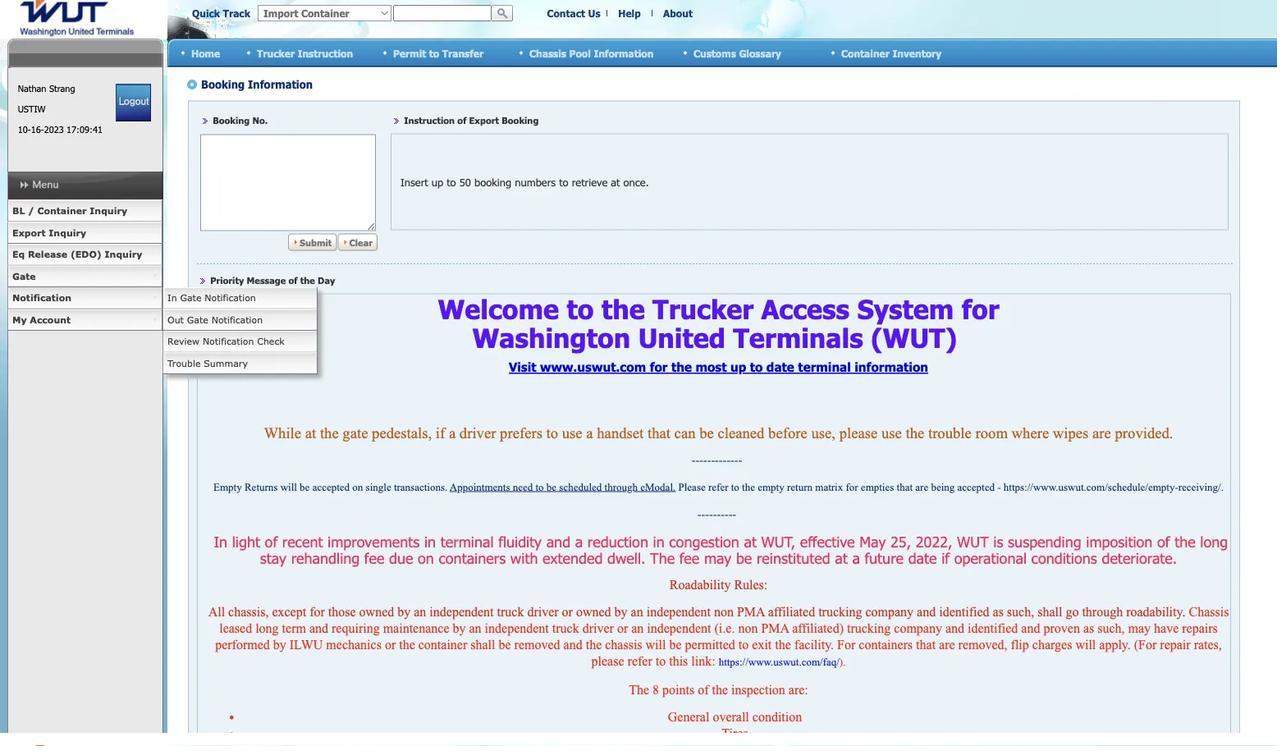 Task type: describe. For each thing, give the bounding box(es) containing it.
strang
[[49, 83, 75, 94]]

my account
[[12, 314, 71, 325]]

notification down in gate notification link
[[212, 314, 263, 325]]

nathan strang
[[18, 83, 75, 94]]

inquiry for container
[[90, 205, 127, 216]]

0 horizontal spatial container
[[37, 205, 87, 216]]

about link
[[663, 7, 693, 19]]

0 vertical spatial container
[[841, 47, 890, 59]]

container inventory
[[841, 47, 942, 59]]

(edo)
[[70, 249, 102, 260]]

bl
[[12, 205, 25, 216]]

release
[[28, 249, 67, 260]]

trucker instruction
[[257, 47, 353, 59]]

in gate notification
[[167, 292, 256, 303]]

trucker
[[257, 47, 295, 59]]

quick
[[192, 7, 220, 19]]

customs glossary
[[694, 47, 782, 59]]

bl / container inquiry
[[12, 205, 127, 216]]

glossary
[[739, 47, 782, 59]]

10-16-2023 17:09:41
[[18, 124, 103, 135]]

to
[[429, 47, 439, 59]]

my
[[12, 314, 27, 325]]

customs
[[694, 47, 736, 59]]

track
[[223, 7, 250, 19]]

notification link
[[7, 287, 163, 309]]

notification up "out gate notification" link
[[205, 292, 256, 303]]

inventory
[[893, 47, 942, 59]]

bl / container inquiry link
[[7, 200, 163, 222]]

my account link
[[7, 309, 163, 331]]

export inquiry
[[12, 227, 86, 238]]

quick track
[[192, 7, 250, 19]]

trouble summary link
[[163, 353, 318, 374]]

home
[[191, 47, 220, 59]]

about
[[663, 7, 693, 19]]

review notification check
[[167, 336, 285, 347]]

help
[[618, 7, 641, 19]]

summary
[[204, 358, 248, 369]]

out gate notification link
[[163, 309, 318, 331]]

ustiw
[[18, 103, 46, 115]]

contact us link
[[547, 7, 601, 19]]

help link
[[618, 7, 641, 19]]

information
[[594, 47, 654, 59]]

nathan
[[18, 83, 46, 94]]

gate for out
[[187, 314, 208, 325]]

instruction
[[298, 47, 353, 59]]

chassis pool information
[[530, 47, 654, 59]]

trouble
[[167, 358, 201, 369]]

contact
[[547, 7, 585, 19]]

/
[[28, 205, 34, 216]]

eq
[[12, 249, 25, 260]]



Task type: locate. For each thing, give the bounding box(es) containing it.
2 vertical spatial gate
[[187, 314, 208, 325]]

account
[[30, 314, 71, 325]]

inquiry inside export inquiry "link"
[[49, 227, 86, 238]]

inquiry for (edo)
[[105, 249, 142, 260]]

container up export inquiry
[[37, 205, 87, 216]]

contact us
[[547, 7, 601, 19]]

gate right out
[[187, 314, 208, 325]]

None text field
[[393, 5, 492, 21]]

17:09:41
[[67, 124, 103, 135]]

16-
[[31, 124, 44, 135]]

in
[[167, 292, 177, 303]]

inquiry down bl / container inquiry
[[49, 227, 86, 238]]

1 vertical spatial gate
[[180, 292, 202, 303]]

container
[[841, 47, 890, 59], [37, 205, 87, 216]]

gate down eq
[[12, 271, 36, 282]]

2 vertical spatial inquiry
[[105, 249, 142, 260]]

export
[[12, 227, 46, 238]]

notification up my account
[[12, 292, 71, 303]]

1 vertical spatial inquiry
[[49, 227, 86, 238]]

inquiry right (edo) on the top left of the page
[[105, 249, 142, 260]]

review
[[167, 336, 200, 347]]

export inquiry link
[[7, 222, 163, 244]]

permit
[[393, 47, 426, 59]]

eq release (edo) inquiry link
[[7, 244, 163, 266]]

0 vertical spatial inquiry
[[90, 205, 127, 216]]

notification up summary
[[203, 336, 254, 347]]

in gate notification link
[[163, 287, 318, 309]]

transfer
[[442, 47, 484, 59]]

notification
[[12, 292, 71, 303], [205, 292, 256, 303], [212, 314, 263, 325], [203, 336, 254, 347]]

login image
[[116, 84, 151, 122]]

review notification check link
[[163, 331, 318, 353]]

out
[[167, 314, 184, 325]]

2023
[[44, 124, 64, 135]]

permit to transfer
[[393, 47, 484, 59]]

chassis
[[530, 47, 566, 59]]

check
[[257, 336, 285, 347]]

container left inventory
[[841, 47, 890, 59]]

gate link
[[7, 266, 163, 287]]

10-
[[18, 124, 31, 135]]

gate
[[12, 271, 36, 282], [180, 292, 202, 303], [187, 314, 208, 325]]

gate right in
[[180, 292, 202, 303]]

notification inside 'link'
[[203, 336, 254, 347]]

0 vertical spatial gate
[[12, 271, 36, 282]]

1 vertical spatial container
[[37, 205, 87, 216]]

inquiry inside eq release (edo) inquiry link
[[105, 249, 142, 260]]

us
[[588, 7, 601, 19]]

out gate notification
[[167, 314, 263, 325]]

pool
[[569, 47, 591, 59]]

1 horizontal spatial container
[[841, 47, 890, 59]]

gate for in
[[180, 292, 202, 303]]

inquiry up export inquiry "link"
[[90, 205, 127, 216]]

gate inside "out gate notification" link
[[187, 314, 208, 325]]

inquiry
[[90, 205, 127, 216], [49, 227, 86, 238], [105, 249, 142, 260]]

eq release (edo) inquiry
[[12, 249, 142, 260]]

trouble summary
[[167, 358, 248, 369]]

inquiry inside bl / container inquiry link
[[90, 205, 127, 216]]

gate inside in gate notification link
[[180, 292, 202, 303]]



Task type: vqa. For each thing, say whether or not it's contained in the screenshot.
User Preference LINK at bottom
no



